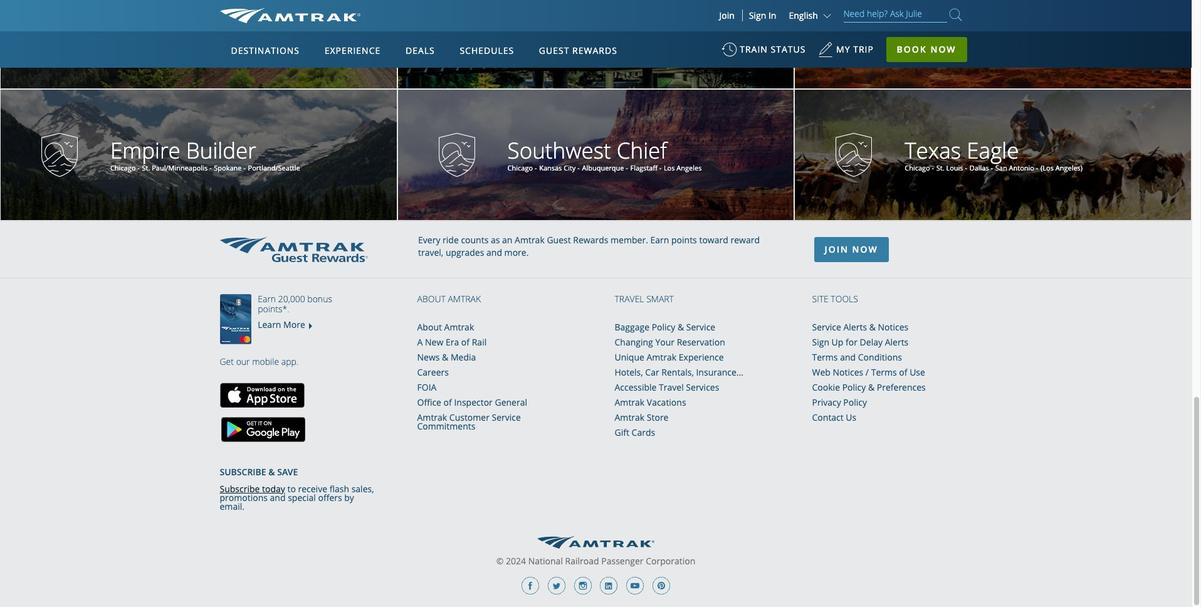 Task type: vqa. For each thing, say whether or not it's contained in the screenshot.
Amtrak inside the Every ride counts as an Amtrak Guest Rewards member. Earn points toward reward travel, upgrades and more.
yes



Task type: describe. For each thing, give the bounding box(es) containing it.
st. for empire
[[142, 163, 150, 173]]

schedules link
[[455, 31, 519, 68]]

about amtrak
[[417, 293, 481, 305]]

city inside heartland flyer oklahoma city fort worth
[[543, 31, 555, 41]]

more
[[284, 319, 305, 331]]

counts
[[461, 234, 489, 246]]

offers
[[318, 492, 342, 504]]

sign up for delay alerts link
[[812, 336, 909, 348]]

status
[[771, 43, 806, 55]]

spokane
[[214, 163, 242, 173]]

travel inside baggage policy & service changing your reservation unique amtrak experience hotels, car rentals, insurance... accessible travel services amtrak vacations amtrak store gift cards
[[659, 381, 684, 393]]

southwest chief chicago kansas city albuquerque flagstaff los angeles
[[508, 135, 702, 173]]

california zephyr chicago denver glenwood springs emeryville (san francisco)
[[110, 4, 319, 41]]

trip
[[854, 43, 874, 55]]

los inside southwest chief chicago kansas city albuquerque flagstaff los angeles
[[664, 163, 675, 173]]

amtrak on twitter image
[[548, 577, 566, 595]]

travel,
[[418, 246, 444, 258]]

chicago for texas eagle
[[905, 163, 931, 173]]

points*.
[[258, 303, 289, 315]]

gift
[[615, 427, 630, 438]]

guest inside popup button
[[539, 45, 570, 56]]

louis
[[947, 163, 964, 173]]

guest rewards button
[[534, 33, 623, 68]]

empire builder chicago st. paul/minneapolis spokane portland/seattle
[[110, 135, 300, 173]]

service alerts & notices link
[[812, 321, 909, 333]]

privacy
[[812, 396, 841, 408]]

flagstaff
[[631, 163, 658, 173]]

learn more link
[[258, 319, 305, 331]]

Please enter your search item search field
[[844, 6, 947, 23]]

footer containing every ride counts as an amtrak guest rewards member. earn points toward reward travel, upgrades and more.
[[0, 221, 1192, 607]]

use
[[910, 366, 926, 378]]

san inside 'sunset limited new orleans san antonio tucson phoenix los angeles'
[[953, 31, 965, 41]]

rewards inside every ride counts as an amtrak guest rewards member. earn points toward reward travel, upgrades and more.
[[573, 234, 609, 246]]

san inside texas eagle chicago st. louis dallas san antonio (los angeles)
[[996, 163, 1008, 173]]

get our mobile app.
[[220, 356, 299, 368]]

commitments
[[417, 420, 476, 432]]

amtrak up gift cards link
[[615, 411, 645, 423]]

my trip
[[837, 43, 874, 55]]

amtrak up "era"
[[444, 321, 474, 333]]

about for about amtrak
[[417, 293, 446, 305]]

amtrak on youtube image
[[626, 577, 644, 595]]

/
[[866, 366, 869, 378]]

amtrak guest rewards preferred mastercard image
[[220, 294, 257, 344]]

1 horizontal spatial amtrak image
[[538, 536, 655, 549]]

about amtrak a new era of rail news & media careers foia office of inspector general amtrak customer service commitments
[[417, 321, 527, 432]]

orleans
[[921, 31, 947, 41]]

0 horizontal spatial notices
[[833, 366, 864, 378]]

join button
[[712, 9, 743, 21]]

by
[[344, 492, 354, 504]]

deals button
[[401, 33, 440, 68]]

site tools
[[812, 293, 859, 305]]

office of inspector general link
[[417, 396, 527, 408]]

a new era of rail link
[[417, 336, 487, 348]]

1 vertical spatial policy
[[843, 381, 866, 393]]

(los
[[1041, 163, 1054, 173]]

and inside the to receive flash sales, promotions and special offers by email.
[[270, 492, 286, 504]]

& left save
[[269, 466, 275, 478]]

amtrak image inside banner
[[220, 8, 360, 23]]

passenger
[[602, 555, 644, 567]]

web
[[812, 366, 831, 378]]

car
[[646, 366, 660, 378]]

1 vertical spatial alerts
[[885, 336, 909, 348]]

in
[[769, 9, 777, 21]]

media
[[451, 351, 476, 363]]

phoenix
[[1027, 31, 1053, 41]]

national
[[529, 555, 563, 567]]

zephyr
[[209, 4, 278, 33]]

texas eagle image
[[836, 133, 873, 177]]

bonus
[[308, 293, 332, 305]]

0 horizontal spatial terms
[[812, 351, 838, 363]]

conditions
[[858, 351, 902, 363]]

portland/seattle
[[248, 163, 300, 173]]

flyer
[[611, 4, 658, 33]]

accessible
[[615, 381, 657, 393]]

earn inside earn 20,000 bonus points*. learn more
[[258, 293, 276, 305]]

era
[[446, 336, 459, 348]]

chicago for southwest chief
[[508, 163, 533, 173]]

fort
[[561, 31, 574, 41]]

subscribe
[[220, 466, 266, 478]]

emeryville
[[236, 31, 269, 41]]

amtrak down "your"
[[647, 351, 677, 363]]

application inside banner
[[266, 105, 568, 280]]

rewards inside popup button
[[573, 45, 618, 56]]

eagle
[[967, 135, 1019, 165]]

0 horizontal spatial of
[[444, 396, 452, 408]]

policy inside baggage policy & service changing your reservation unique amtrak experience hotels, car rentals, insurance... accessible travel services amtrak vacations amtrak store gift cards
[[652, 321, 676, 333]]

every ride counts as an amtrak guest rewards member. earn points toward reward travel, upgrades and more.
[[418, 234, 760, 258]]

service inside service alerts & notices sign up for delay alerts terms and conditions web notices / terms of use cookie policy & preferences privacy policy contact us
[[812, 321, 842, 333]]

0 vertical spatial alerts
[[844, 321, 867, 333]]

antonio inside texas eagle chicago st. louis dallas san antonio (los angeles)
[[1009, 163, 1035, 173]]

as
[[491, 234, 500, 246]]

inspector
[[454, 396, 493, 408]]

english
[[789, 9, 818, 21]]

service alerts & notices sign up for delay alerts terms and conditions web notices / terms of use cookie policy & preferences privacy policy contact us
[[812, 321, 926, 423]]

empire builder image
[[41, 133, 78, 177]]

amtrak down accessible
[[615, 396, 645, 408]]

(san
[[271, 31, 285, 41]]

every
[[418, 234, 441, 246]]

cookie
[[812, 381, 840, 393]]

alt text image
[[439, 1, 475, 45]]

chicago for empire builder
[[110, 163, 136, 173]]

foia
[[417, 381, 437, 393]]

contact
[[812, 411, 844, 423]]

amtrak on facebook image
[[522, 577, 540, 595]]

upgrades
[[446, 246, 484, 258]]

english button
[[789, 9, 834, 21]]

2 vertical spatial policy
[[844, 396, 867, 408]]

train
[[740, 43, 768, 55]]

amtrak customer service commitments link
[[417, 411, 521, 432]]

southwest
[[508, 135, 611, 165]]

ride
[[443, 234, 459, 246]]

antonio inside 'sunset limited new orleans san antonio tucson phoenix los angeles'
[[966, 31, 992, 41]]

texas eagle chicago st. louis dallas san antonio (los angeles)
[[905, 135, 1083, 173]]

promotions
[[220, 492, 268, 504]]

tucson
[[998, 31, 1021, 41]]



Task type: locate. For each thing, give the bounding box(es) containing it.
train status
[[740, 43, 806, 55]]

& inside about amtrak a new era of rail news & media careers foia office of inspector general amtrak customer service commitments
[[442, 351, 449, 363]]

terms and conditions link
[[812, 351, 902, 363]]

& down "a new era of rail" link
[[442, 351, 449, 363]]

angeles inside southwest chief chicago kansas city albuquerque flagstaff los angeles
[[677, 163, 702, 173]]

of right the office
[[444, 396, 452, 408]]

travel up vacations at the right bottom of page
[[659, 381, 684, 393]]

alerts up conditions
[[885, 336, 909, 348]]

2 vertical spatial and
[[270, 492, 286, 504]]

1 horizontal spatial sign
[[812, 336, 830, 348]]

chicago inside empire builder chicago st. paul/minneapolis spokane portland/seattle
[[110, 163, 136, 173]]

chicago inside southwest chief chicago kansas city albuquerque flagstaff los angeles
[[508, 163, 533, 173]]

news
[[417, 351, 440, 363]]

more.
[[505, 246, 529, 258]]

notices down "terms and conditions" link
[[833, 366, 864, 378]]

service up reservation
[[687, 321, 716, 333]]

guest down fort
[[539, 45, 570, 56]]

los right flagstaff
[[664, 163, 675, 173]]

vacations
[[647, 396, 686, 408]]

los inside 'sunset limited new orleans san antonio tucson phoenix los angeles'
[[1060, 31, 1071, 41]]

0 horizontal spatial join
[[720, 9, 735, 21]]

& up changing your reservation link on the right bottom
[[678, 321, 684, 333]]

footer containing subscribe & save
[[220, 442, 380, 513]]

of left use
[[900, 366, 908, 378]]

None text field
[[106, 4, 384, 41], [503, 4, 782, 41], [901, 135, 1179, 173], [106, 4, 384, 41], [503, 4, 782, 41], [901, 135, 1179, 173]]

oklahoma
[[508, 31, 541, 41]]

1 vertical spatial san
[[996, 163, 1008, 173]]

& down web notices / terms of use link
[[869, 381, 875, 393]]

california zephyr image
[[41, 1, 78, 45]]

and inside every ride counts as an amtrak guest rewards member. earn points toward reward travel, upgrades and more.
[[487, 246, 502, 258]]

chief
[[617, 135, 667, 165]]

heartland
[[508, 4, 606, 33]]

chicago for california zephyr
[[110, 31, 136, 41]]

1 horizontal spatial los
[[1060, 31, 1071, 41]]

california
[[110, 4, 203, 33]]

special
[[288, 492, 316, 504]]

earn inside every ride counts as an amtrak guest rewards member. earn points toward reward travel, upgrades and more.
[[651, 234, 669, 246]]

learn
[[258, 319, 281, 331]]

1 horizontal spatial earn
[[651, 234, 669, 246]]

chicago left paul/minneapolis
[[110, 163, 136, 173]]

services
[[686, 381, 720, 393]]

1 vertical spatial new
[[425, 336, 444, 348]]

footer
[[0, 221, 1192, 607], [220, 442, 380, 513]]

amtrak inside every ride counts as an amtrak guest rewards member. earn points toward reward travel, upgrades and more.
[[515, 234, 545, 246]]

earn left points
[[651, 234, 669, 246]]

1 horizontal spatial angeles
[[1073, 31, 1098, 41]]

0 horizontal spatial alerts
[[844, 321, 867, 333]]

1 horizontal spatial experience
[[679, 351, 724, 363]]

hotels, car rentals, insurance... link
[[615, 366, 744, 378]]

join inside banner
[[720, 9, 735, 21]]

an
[[502, 234, 513, 246]]

0 horizontal spatial st.
[[142, 163, 150, 173]]

deals
[[406, 45, 435, 56]]

join left the sign in button
[[720, 9, 735, 21]]

1 vertical spatial terms
[[872, 366, 897, 378]]

los right phoenix at the right top of the page
[[1060, 31, 1071, 41]]

1 vertical spatial sign
[[812, 336, 830, 348]]

1 horizontal spatial city
[[564, 163, 576, 173]]

careers
[[417, 366, 449, 378]]

terms down conditions
[[872, 366, 897, 378]]

amtrak up more.
[[515, 234, 545, 246]]

0 vertical spatial experience
[[325, 45, 381, 56]]

schedules
[[460, 45, 514, 56]]

travel smart
[[615, 293, 674, 305]]

0 vertical spatial angeles
[[1073, 31, 1098, 41]]

contact us link
[[812, 411, 857, 423]]

destinations button
[[226, 33, 305, 68]]

accessible travel services link
[[615, 381, 720, 393]]

1 vertical spatial amtrak image
[[538, 536, 655, 549]]

to
[[288, 483, 296, 495]]

sign inside banner
[[749, 9, 767, 21]]

0 vertical spatial rewards
[[573, 45, 618, 56]]

amtrak on instagram image
[[574, 577, 592, 595]]

guest rewards
[[539, 45, 618, 56]]

2 horizontal spatial service
[[812, 321, 842, 333]]

1 vertical spatial and
[[840, 351, 856, 363]]

2 about from the top
[[417, 321, 442, 333]]

about up a
[[417, 321, 442, 333]]

0 horizontal spatial earn
[[258, 293, 276, 305]]

email.
[[220, 501, 245, 513]]

0 vertical spatial guest
[[539, 45, 570, 56]]

about for about amtrak a new era of rail news & media careers foia office of inspector general amtrak customer service commitments
[[417, 321, 442, 333]]

app.
[[281, 356, 299, 368]]

0 vertical spatial los
[[1060, 31, 1071, 41]]

new inside 'sunset limited new orleans san antonio tucson phoenix los angeles'
[[905, 31, 920, 41]]

sign left up
[[812, 336, 830, 348]]

pinterest image
[[653, 577, 670, 595]]

& inside baggage policy & service changing your reservation unique amtrak experience hotels, car rentals, insurance... accessible travel services amtrak vacations amtrak store gift cards
[[678, 321, 684, 333]]

preferences
[[877, 381, 926, 393]]

san up now
[[953, 31, 965, 41]]

1 vertical spatial experience
[[679, 351, 724, 363]]

0 horizontal spatial experience
[[325, 45, 381, 56]]

rewards left member.
[[573, 234, 609, 246]]

1 vertical spatial rewards
[[573, 234, 609, 246]]

sunset limited image
[[836, 1, 873, 45]]

and inside service alerts & notices sign up for delay alerts terms and conditions web notices / terms of use cookie policy & preferences privacy policy contact us
[[840, 351, 856, 363]]

gift cards link
[[615, 427, 655, 438]]

0 vertical spatial city
[[543, 31, 555, 41]]

guest inside every ride counts as an amtrak guest rewards member. earn points toward reward travel, upgrades and more.
[[547, 234, 571, 246]]

flash
[[330, 483, 349, 495]]

0 horizontal spatial sign
[[749, 9, 767, 21]]

city
[[543, 31, 555, 41], [564, 163, 576, 173]]

changing
[[615, 336, 653, 348]]

sign inside service alerts & notices sign up for delay alerts terms and conditions web notices / terms of use cookie policy & preferences privacy policy contact us
[[812, 336, 830, 348]]

save
[[277, 466, 298, 478]]

notices up delay
[[878, 321, 909, 333]]

0 horizontal spatial city
[[543, 31, 555, 41]]

1 horizontal spatial travel
[[659, 381, 684, 393]]

0 vertical spatial terms
[[812, 351, 838, 363]]

join for join
[[720, 9, 735, 21]]

2 vertical spatial of
[[444, 396, 452, 408]]

st. left paul/minneapolis
[[142, 163, 150, 173]]

alerts
[[844, 321, 867, 333], [885, 336, 909, 348]]

amtrak image up the © 2024 national railroad passenger corporation at the bottom of page
[[538, 536, 655, 549]]

customer
[[450, 411, 490, 423]]

0 vertical spatial notices
[[878, 321, 909, 333]]

angeles inside 'sunset limited new orleans san antonio tucson phoenix los angeles'
[[1073, 31, 1098, 41]]

1 horizontal spatial san
[[996, 163, 1008, 173]]

sunset limited new orleans san antonio tucson phoenix los angeles
[[905, 4, 1098, 41]]

sign left in
[[749, 9, 767, 21]]

city left fort
[[543, 31, 555, 41]]

your
[[656, 336, 675, 348]]

application
[[266, 105, 568, 280]]

terms
[[812, 351, 838, 363], [872, 366, 897, 378]]

st. left louis
[[937, 163, 945, 173]]

join for join now
[[825, 243, 849, 255]]

policy
[[652, 321, 676, 333], [843, 381, 866, 393], [844, 396, 867, 408]]

0 vertical spatial sign
[[749, 9, 767, 21]]

0 vertical spatial of
[[461, 336, 470, 348]]

new right a
[[425, 336, 444, 348]]

1 horizontal spatial alerts
[[885, 336, 909, 348]]

travel
[[615, 293, 644, 305], [659, 381, 684, 393]]

0 vertical spatial antonio
[[966, 31, 992, 41]]

cookie policy & preferences link
[[812, 381, 926, 393]]

0 vertical spatial san
[[953, 31, 965, 41]]

sign in button
[[749, 9, 777, 21]]

1 horizontal spatial new
[[905, 31, 920, 41]]

1 vertical spatial angeles
[[677, 163, 702, 173]]

antonio
[[966, 31, 992, 41], [1009, 163, 1035, 173]]

1 vertical spatial notices
[[833, 366, 864, 378]]

0 vertical spatial and
[[487, 246, 502, 258]]

and down as
[[487, 246, 502, 258]]

travel up baggage
[[615, 293, 644, 305]]

policy down /
[[843, 381, 866, 393]]

1 horizontal spatial service
[[687, 321, 716, 333]]

southwest chief image
[[439, 133, 475, 177]]

reward
[[731, 234, 760, 246]]

builder
[[186, 135, 256, 165]]

1 vertical spatial earn
[[258, 293, 276, 305]]

chicago inside california zephyr chicago denver glenwood springs emeryville (san francisco)
[[110, 31, 136, 41]]

search icon image
[[950, 6, 962, 23]]

regions map image
[[266, 105, 568, 280]]

albuquerque
[[582, 163, 624, 173]]

of inside service alerts & notices sign up for delay alerts terms and conditions web notices / terms of use cookie policy & preferences privacy policy contact us
[[900, 366, 908, 378]]

francisco)
[[287, 31, 319, 41]]

0 vertical spatial policy
[[652, 321, 676, 333]]

experience inside baggage policy & service changing your reservation unique amtrak experience hotels, car rentals, insurance... accessible travel services amtrak vacations amtrak store gift cards
[[679, 351, 724, 363]]

1 vertical spatial guest
[[547, 234, 571, 246]]

policy up "your"
[[652, 321, 676, 333]]

baggage policy & service link
[[615, 321, 716, 333]]

careers link
[[417, 366, 449, 378]]

and down for
[[840, 351, 856, 363]]

amtrak image
[[220, 8, 360, 23], [538, 536, 655, 549]]

0 horizontal spatial amtrak image
[[220, 8, 360, 23]]

1 horizontal spatial and
[[487, 246, 502, 258]]

about inside about amtrak a new era of rail news & media careers foia office of inspector general amtrak customer service commitments
[[417, 321, 442, 333]]

guest right an
[[547, 234, 571, 246]]

0 horizontal spatial antonio
[[966, 31, 992, 41]]

amtrak guest rewards image
[[220, 237, 368, 262]]

get
[[220, 356, 234, 368]]

1 horizontal spatial terms
[[872, 366, 897, 378]]

1 vertical spatial about
[[417, 321, 442, 333]]

0 vertical spatial about
[[417, 293, 446, 305]]

1 horizontal spatial join
[[825, 243, 849, 255]]

earn left 20,000
[[258, 293, 276, 305]]

insurance...
[[696, 366, 744, 378]]

0 horizontal spatial new
[[425, 336, 444, 348]]

2 horizontal spatial and
[[840, 351, 856, 363]]

st. inside texas eagle chicago st. louis dallas san antonio (los angeles)
[[937, 163, 945, 173]]

0 vertical spatial new
[[905, 31, 920, 41]]

reservation
[[677, 336, 725, 348]]

&
[[678, 321, 684, 333], [870, 321, 876, 333], [442, 351, 449, 363], [869, 381, 875, 393], [269, 466, 275, 478]]

baggage
[[615, 321, 650, 333]]

city inside southwest chief chicago kansas city albuquerque flagstaff los angeles
[[564, 163, 576, 173]]

glenwood
[[172, 31, 204, 41]]

0 horizontal spatial san
[[953, 31, 965, 41]]

amtrak vacations link
[[615, 396, 686, 408]]

about up about amtrak link
[[417, 293, 446, 305]]

angeles right phoenix at the right top of the page
[[1073, 31, 1098, 41]]

of
[[461, 336, 470, 348], [900, 366, 908, 378], [444, 396, 452, 408]]

None text field
[[901, 4, 1179, 41], [106, 135, 384, 173], [503, 135, 782, 173], [901, 4, 1179, 41], [106, 135, 384, 173], [503, 135, 782, 173]]

2 horizontal spatial of
[[900, 366, 908, 378]]

privacy policy link
[[812, 396, 867, 408]]

0 horizontal spatial travel
[[615, 293, 644, 305]]

1 vertical spatial travel
[[659, 381, 684, 393]]

amtrak image up (san
[[220, 8, 360, 23]]

antonio left tucson
[[966, 31, 992, 41]]

2 st. from the left
[[937, 163, 945, 173]]

1 horizontal spatial of
[[461, 336, 470, 348]]

0 vertical spatial join
[[720, 9, 735, 21]]

today
[[262, 483, 285, 495]]

0 horizontal spatial service
[[492, 411, 521, 423]]

san
[[953, 31, 965, 41], [996, 163, 1008, 173]]

of right "era"
[[461, 336, 470, 348]]

service up up
[[812, 321, 842, 333]]

20,000
[[278, 293, 305, 305]]

sales,
[[352, 483, 374, 495]]

1 about from the top
[[417, 293, 446, 305]]

general
[[495, 396, 527, 408]]

rewards down worth
[[573, 45, 618, 56]]

1 horizontal spatial st.
[[937, 163, 945, 173]]

angeles right flagstaff
[[677, 163, 702, 173]]

experience inside popup button
[[325, 45, 381, 56]]

chicago inside texas eagle chicago st. louis dallas san antonio (los angeles)
[[905, 163, 931, 173]]

my trip button
[[818, 38, 874, 68]]

member.
[[611, 234, 648, 246]]

heartland flyer oklahoma city fort worth
[[508, 4, 658, 41]]

and left to in the left bottom of the page
[[270, 492, 286, 504]]

new inside about amtrak a new era of rail news & media careers foia office of inspector general amtrak customer service commitments
[[425, 336, 444, 348]]

join left now
[[825, 243, 849, 255]]

alerts up for
[[844, 321, 867, 333]]

san right dallas
[[996, 163, 1008, 173]]

angeles)
[[1056, 163, 1083, 173]]

amtrak up about amtrak link
[[448, 293, 481, 305]]

about amtrak link
[[417, 321, 474, 333]]

new up book
[[905, 31, 920, 41]]

chicago left louis
[[905, 163, 931, 173]]

changing your reservation link
[[615, 336, 725, 348]]

chicago left denver at the left top
[[110, 31, 136, 41]]

limited
[[978, 4, 1051, 33]]

banner
[[0, 0, 1192, 290]]

policy up us
[[844, 396, 867, 408]]

1 vertical spatial join
[[825, 243, 849, 255]]

city right kansas at the top left of page
[[564, 163, 576, 173]]

service down general
[[492, 411, 521, 423]]

2024
[[506, 555, 526, 567]]

dallas
[[970, 163, 989, 173]]

amtrak down the office
[[417, 411, 447, 423]]

st. inside empire builder chicago st. paul/minneapolis spokane portland/seattle
[[142, 163, 150, 173]]

chicago left kansas at the top left of page
[[508, 163, 533, 173]]

1 horizontal spatial antonio
[[1009, 163, 1035, 173]]

1 vertical spatial antonio
[[1009, 163, 1035, 173]]

0 vertical spatial amtrak image
[[220, 8, 360, 23]]

0 vertical spatial travel
[[615, 293, 644, 305]]

0 vertical spatial earn
[[651, 234, 669, 246]]

1 st. from the left
[[142, 163, 150, 173]]

antonio left (los
[[1009, 163, 1035, 173]]

& up delay
[[870, 321, 876, 333]]

service inside baggage policy & service changing your reservation unique amtrak experience hotels, car rentals, insurance... accessible travel services amtrak vacations amtrak store gift cards
[[687, 321, 716, 333]]

st. for texas
[[937, 163, 945, 173]]

terms up web
[[812, 351, 838, 363]]

cards
[[632, 427, 655, 438]]

for
[[846, 336, 858, 348]]

0 horizontal spatial los
[[664, 163, 675, 173]]

amtrak on linkedin image
[[600, 577, 618, 595]]

1 vertical spatial los
[[664, 163, 675, 173]]

0 horizontal spatial angeles
[[677, 163, 702, 173]]

0 horizontal spatial and
[[270, 492, 286, 504]]

1 horizontal spatial notices
[[878, 321, 909, 333]]

sunset
[[905, 4, 973, 33]]

about
[[417, 293, 446, 305], [417, 321, 442, 333]]

notices
[[878, 321, 909, 333], [833, 366, 864, 378]]

service inside about amtrak a new era of rail news & media careers foia office of inspector general amtrak customer service commitments
[[492, 411, 521, 423]]

1 vertical spatial city
[[564, 163, 576, 173]]

banner containing join
[[0, 0, 1192, 290]]

1 vertical spatial of
[[900, 366, 908, 378]]

amtrak
[[515, 234, 545, 246], [448, 293, 481, 305], [444, 321, 474, 333], [647, 351, 677, 363], [615, 396, 645, 408], [417, 411, 447, 423], [615, 411, 645, 423]]



